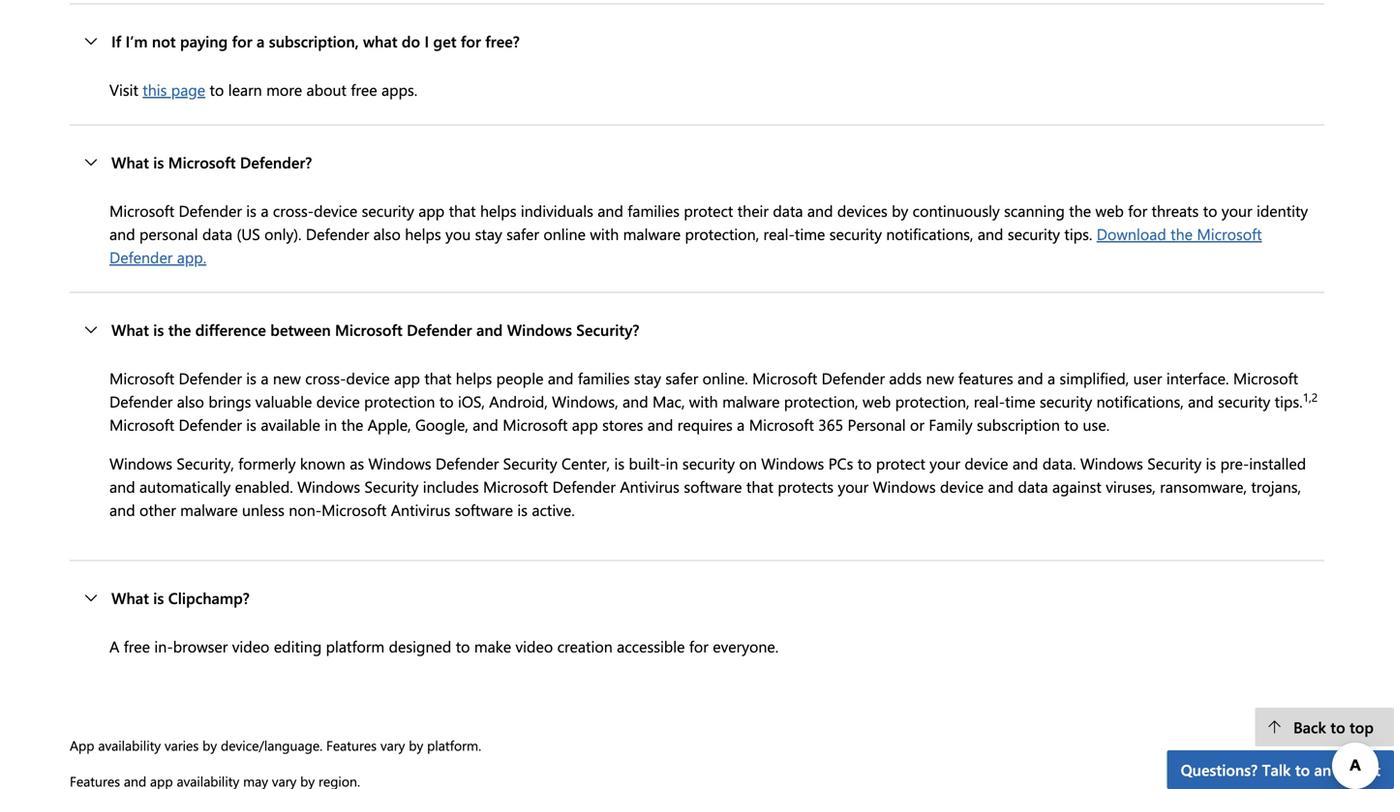 Task type: vqa. For each thing, say whether or not it's contained in the screenshot.
the topmost "Cloud"
no



Task type: describe. For each thing, give the bounding box(es) containing it.
to inside windows security, formerly known as windows defender security center, is built-in security on windows pcs to protect your device and data. windows security is pre-installed and automatically enabled. windows security includes microsoft defender antivirus software that protects your windows device and data against viruses, ransomware, trojans, and other malware unless non-microsoft antivirus software is active.
[[858, 453, 872, 474]]

is up brings
[[246, 368, 257, 388]]

what is the difference between microsoft defender and windows security?
[[111, 319, 639, 340]]

2 horizontal spatial protection,
[[895, 391, 970, 412]]

to left make
[[456, 636, 470, 657]]

your inside microsoft defender is a cross-device security app that helps individuals and families protect their data and devices by continuously scanning the web for threats to your identity and personal data (us only). defender also helps you stay safer online with malware protection, real-time security notifications, and security tips.
[[1222, 200, 1252, 221]]

stores
[[602, 414, 643, 435]]

and left other
[[109, 499, 135, 520]]

web inside microsoft defender is a new cross-device app that helps people and families stay safer online. microsoft defender adds new features and a simplified, user interface. microsoft defender also brings valuable device protection to ios, android, windows, and mac, with malware protection, web protection, real-time security notifications, and security tips. 1,2 microsoft defender is available in the apple, google, and microsoft app stores and requires a microsoft 365 personal or family subscription to use.
[[863, 391, 891, 412]]

to up google,
[[439, 391, 454, 412]]

time inside microsoft defender is a new cross-device app that helps people and families stay safer online. microsoft defender adds new features and a simplified, user interface. microsoft defender also brings valuable device protection to ios, android, windows, and mac, with malware protection, web protection, real-time security notifications, and security tips. 1,2 microsoft defender is available in the apple, google, and microsoft app stores and requires a microsoft 365 personal or family subscription to use.
[[1005, 391, 1036, 412]]

microsoft inside dropdown button
[[335, 319, 403, 340]]

families for stay
[[578, 368, 630, 388]]

subscription
[[977, 414, 1060, 435]]

tips. inside microsoft defender is a new cross-device app that helps people and families stay safer online. microsoft defender adds new features and a simplified, user interface. microsoft defender also brings valuable device protection to ios, android, windows, and mac, with malware protection, web protection, real-time security notifications, and security tips. 1,2 microsoft defender is available in the apple, google, and microsoft app stores and requires a microsoft 365 personal or family subscription to use.
[[1275, 391, 1303, 412]]

and left devices in the right of the page
[[807, 200, 833, 221]]

use.
[[1083, 414, 1110, 435]]

malware inside microsoft defender is a new cross-device app that helps people and families stay safer online. microsoft defender adds new features and a simplified, user interface. microsoft defender also brings valuable device protection to ios, android, windows, and mac, with malware protection, web protection, real-time security notifications, and security tips. 1,2 microsoft defender is available in the apple, google, and microsoft app stores and requires a microsoft 365 personal or family subscription to use.
[[722, 391, 780, 412]]

1,2
[[1303, 389, 1318, 405]]

free?
[[485, 31, 520, 51]]

data.
[[1043, 453, 1076, 474]]

app.
[[177, 247, 206, 267]]

windows down known
[[297, 476, 360, 497]]

questions?
[[1181, 759, 1258, 780]]

that inside windows security, formerly known as windows defender security center, is built-in security on windows pcs to protect your device and data. windows security is pre-installed and automatically enabled. windows security includes microsoft defender antivirus software that protects your windows device and data against viruses, ransomware, trojans, and other malware unless non-microsoft antivirus software is active.
[[746, 476, 774, 497]]

online.
[[703, 368, 748, 388]]

if i'm not paying for a subscription, what do i get for free?
[[111, 31, 520, 51]]

only).
[[264, 223, 302, 244]]

apple,
[[368, 414, 411, 435]]

back to top
[[1293, 716, 1374, 737]]

and down mac,
[[647, 414, 673, 435]]

to inside microsoft defender is a cross-device security app that helps individuals and families protect their data and devices by continuously scanning the web for threats to your identity and personal data (us only). defender also helps you stay safer online with malware protection, real-time security notifications, and security tips.
[[1203, 200, 1217, 221]]

subscription,
[[269, 31, 359, 51]]

everyone.
[[713, 636, 779, 657]]

to left learn
[[210, 79, 224, 100]]

between
[[270, 319, 331, 340]]

what is clipchamp? button
[[70, 561, 1324, 635]]

if i'm not paying for a subscription, what do i get for free? button
[[70, 5, 1324, 78]]

defender down brings
[[179, 414, 242, 435]]

2 horizontal spatial security
[[1147, 453, 1202, 474]]

expert
[[1336, 759, 1381, 780]]

on
[[739, 453, 757, 474]]

malware inside windows security, formerly known as windows defender security center, is built-in security on windows pcs to protect your device and data. windows security is pre-installed and automatically enabled. windows security includes microsoft defender antivirus software that protects your windows device and data against viruses, ransomware, trojans, and other malware unless non-microsoft antivirus software is active.
[[180, 499, 238, 520]]

(us
[[237, 223, 260, 244]]

protect inside windows security, formerly known as windows defender security center, is built-in security on windows pcs to protect your device and data. windows security is pre-installed and automatically enabled. windows security includes microsoft defender antivirus software that protects your windows device and data against viruses, ransomware, trojans, and other malware unless non-microsoft antivirus software is active.
[[876, 453, 925, 474]]

i'm
[[125, 31, 148, 51]]

a inside microsoft defender is a cross-device security app that helps individuals and families protect their data and devices by continuously scanning the web for threats to your identity and personal data (us only). defender also helps you stay safer online with malware protection, real-time security notifications, and security tips.
[[261, 200, 269, 221]]

windows up protects in the bottom of the page
[[761, 453, 824, 474]]

and up windows,
[[548, 368, 574, 388]]

defender up 365
[[822, 368, 885, 388]]

unless
[[242, 499, 285, 520]]

is inside microsoft defender is a cross-device security app that helps individuals and families protect their data and devices by continuously scanning the web for threats to your identity and personal data (us only). defender also helps you stay safer online with malware protection, real-time security notifications, and security tips.
[[246, 200, 257, 221]]

defender inside dropdown button
[[407, 319, 472, 340]]

family
[[929, 414, 973, 435]]

download the microsoft defender app.
[[109, 223, 1262, 267]]

questions? talk to an expert
[[1181, 759, 1381, 780]]

talk
[[1262, 759, 1291, 780]]

0 vertical spatial data
[[773, 200, 803, 221]]

in-
[[154, 636, 173, 657]]

helps for people
[[456, 368, 492, 388]]

is up personal at the top of the page
[[153, 152, 164, 172]]

page
[[171, 79, 205, 100]]

1 new from the left
[[273, 368, 301, 388]]

threats
[[1152, 200, 1199, 221]]

and down "interface."
[[1188, 391, 1214, 412]]

app for security
[[418, 200, 445, 221]]

microsoft inside download the microsoft defender app.
[[1197, 223, 1262, 244]]

data inside windows security, formerly known as windows defender security center, is built-in security on windows pcs to protect your device and data. windows security is pre-installed and automatically enabled. windows security includes microsoft defender antivirus software that protects your windows device and data against viruses, ransomware, trojans, and other malware unless non-microsoft antivirus software is active.
[[1018, 476, 1048, 497]]

a free in-browser video editing platform designed to make video creation accessible for everyone.
[[109, 636, 779, 657]]

interface.
[[1166, 368, 1229, 388]]

for left everyone.
[[689, 636, 709, 657]]

to inside questions? talk to an expert dropdown button
[[1295, 759, 1310, 780]]

1 video from the left
[[232, 636, 270, 657]]

what
[[363, 31, 397, 51]]

defender up brings
[[179, 368, 242, 388]]

other
[[139, 499, 176, 520]]

scanning
[[1004, 200, 1065, 221]]

pre-
[[1220, 453, 1249, 474]]

individuals
[[521, 200, 593, 221]]

web inside microsoft defender is a cross-device security app that helps individuals and families protect their data and devices by continuously scanning the web for threats to your identity and personal data (us only). defender also helps you stay safer online with malware protection, real-time security notifications, and security tips.
[[1095, 200, 1124, 221]]

in inside microsoft defender is a new cross-device app that helps people and families stay safer online. microsoft defender adds new features and a simplified, user interface. microsoft defender also brings valuable device protection to ios, android, windows, and mac, with malware protection, web protection, real-time security notifications, and security tips. 1,2 microsoft defender is available in the apple, google, and microsoft app stores and requires a microsoft 365 personal or family subscription to use.
[[325, 414, 337, 435]]

platform
[[326, 636, 385, 657]]

back to top link
[[1255, 708, 1394, 746]]

windows down apple,
[[368, 453, 431, 474]]

and right individuals
[[598, 200, 623, 221]]

1 vertical spatial software
[[455, 499, 513, 520]]

you
[[445, 223, 471, 244]]

app availability varies by device/language. features vary by platform.
[[70, 736, 481, 754]]

a
[[109, 636, 119, 657]]

against
[[1052, 476, 1102, 497]]

enabled.
[[235, 476, 293, 497]]

windows inside dropdown button
[[507, 319, 572, 340]]

available
[[261, 414, 320, 435]]

2 video from the left
[[516, 636, 553, 657]]

simplified,
[[1060, 368, 1129, 388]]

security inside windows security, formerly known as windows defender security center, is built-in security on windows pcs to protect your device and data. windows security is pre-installed and automatically enabled. windows security includes microsoft defender antivirus software that protects your windows device and data against viruses, ransomware, trojans, and other malware unless non-microsoft antivirus software is active.
[[682, 453, 735, 474]]

ransomware,
[[1160, 476, 1247, 497]]

windows up other
[[109, 453, 172, 474]]

what for what is the difference between microsoft defender and windows security?
[[111, 319, 149, 340]]

android,
[[489, 391, 548, 412]]

learn
[[228, 79, 262, 100]]

1 horizontal spatial protection,
[[784, 391, 858, 412]]

cross- inside microsoft defender is a cross-device security app that helps individuals and families protect their data and devices by continuously scanning the web for threats to your identity and personal data (us only). defender also helps you stay safer online with malware protection, real-time security notifications, and security tips.
[[273, 200, 314, 221]]

features
[[958, 368, 1013, 388]]

about
[[306, 79, 347, 100]]

to left use.
[[1064, 414, 1079, 435]]

defender right only).
[[306, 223, 369, 244]]

installed
[[1249, 453, 1306, 474]]

real- inside microsoft defender is a new cross-device app that helps people and families stay safer online. microsoft defender adds new features and a simplified, user interface. microsoft defender also brings valuable device protection to ios, android, windows, and mac, with malware protection, web protection, real-time security notifications, and security tips. 1,2 microsoft defender is available in the apple, google, and microsoft app stores and requires a microsoft 365 personal or family subscription to use.
[[974, 391, 1005, 412]]

and right features
[[1018, 368, 1043, 388]]

and left data.
[[1013, 453, 1038, 474]]

defender?
[[240, 152, 312, 172]]

a inside dropdown button
[[257, 31, 265, 51]]

viruses,
[[1106, 476, 1156, 497]]

adds
[[889, 368, 922, 388]]

automatically
[[139, 476, 231, 497]]

platform.
[[427, 736, 481, 754]]

formerly
[[238, 453, 296, 474]]

get
[[433, 31, 456, 51]]

what for what is microsoft defender?
[[111, 152, 149, 172]]

pcs
[[828, 453, 853, 474]]

security?
[[576, 319, 639, 340]]

download the microsoft defender app. link
[[109, 223, 1262, 267]]

availability
[[98, 736, 161, 754]]

is down brings
[[246, 414, 257, 435]]

defender inside download the microsoft defender app.
[[109, 247, 173, 267]]

people
[[496, 368, 544, 388]]

also inside microsoft defender is a new cross-device app that helps people and families stay safer online. microsoft defender adds new features and a simplified, user interface. microsoft defender also brings valuable device protection to ios, android, windows, and mac, with malware protection, web protection, real-time security notifications, and security tips. 1,2 microsoft defender is available in the apple, google, and microsoft app stores and requires a microsoft 365 personal or family subscription to use.
[[177, 391, 204, 412]]

windows,
[[552, 391, 618, 412]]

accessible
[[617, 636, 685, 657]]

active.
[[532, 499, 575, 520]]

a left simplified,
[[1048, 368, 1055, 388]]

and left personal at the top of the page
[[109, 223, 135, 244]]

that for helps
[[449, 200, 476, 221]]

the inside download the microsoft defender app.
[[1171, 223, 1193, 244]]

i
[[425, 31, 429, 51]]

top
[[1350, 716, 1374, 737]]

visit this page to learn more about free apps.
[[109, 79, 418, 100]]

what for what is clipchamp?
[[111, 587, 149, 608]]

safer inside microsoft defender is a new cross-device app that helps people and families stay safer online. microsoft defender adds new features and a simplified, user interface. microsoft defender also brings valuable device protection to ios, android, windows, and mac, with malware protection, web protection, real-time security notifications, and security tips. 1,2 microsoft defender is available in the apple, google, and microsoft app stores and requires a microsoft 365 personal or family subscription to use.
[[665, 368, 698, 388]]

an
[[1314, 759, 1331, 780]]



Task type: locate. For each thing, give the bounding box(es) containing it.
and up stores
[[623, 391, 648, 412]]

ios,
[[458, 391, 485, 412]]

0 vertical spatial in
[[325, 414, 337, 435]]

by
[[892, 200, 908, 221], [202, 736, 217, 754], [409, 736, 423, 754]]

2 new from the left
[[926, 368, 954, 388]]

windows up viruses,
[[1080, 453, 1143, 474]]

a
[[257, 31, 265, 51], [261, 200, 269, 221], [261, 368, 269, 388], [1048, 368, 1055, 388], [737, 414, 745, 435]]

free
[[351, 79, 377, 100], [124, 636, 150, 657]]

defender down personal at the top of the page
[[109, 247, 173, 267]]

with inside microsoft defender is a new cross-device app that helps people and families stay safer online. microsoft defender adds new features and a simplified, user interface. microsoft defender also brings valuable device protection to ios, android, windows, and mac, with malware protection, web protection, real-time security notifications, and security tips. 1,2 microsoft defender is available in the apple, google, and microsoft app stores and requires a microsoft 365 personal or family subscription to use.
[[689, 391, 718, 412]]

the down threats
[[1171, 223, 1193, 244]]

what is clipchamp?
[[111, 587, 250, 608]]

tips. up installed
[[1275, 391, 1303, 412]]

protection
[[364, 391, 435, 412]]

1 vertical spatial web
[[863, 391, 891, 412]]

for inside microsoft defender is a cross-device security app that helps individuals and families protect their data and devices by continuously scanning the web for threats to your identity and personal data (us only). defender also helps you stay safer online with malware protection, real-time security notifications, and security tips.
[[1128, 200, 1147, 221]]

0 horizontal spatial software
[[455, 499, 513, 520]]

as
[[350, 453, 364, 474]]

1 horizontal spatial software
[[684, 476, 742, 497]]

notifications, inside microsoft defender is a cross-device security app that helps individuals and families protect their data and devices by continuously scanning the web for threats to your identity and personal data (us only). defender also helps you stay safer online with malware protection, real-time security notifications, and security tips.
[[886, 223, 973, 244]]

0 horizontal spatial safer
[[506, 223, 539, 244]]

protect inside microsoft defender is a cross-device security app that helps individuals and families protect their data and devices by continuously scanning the web for threats to your identity and personal data (us only). defender also helps you stay safer online with malware protection, real-time security notifications, and security tips.
[[684, 200, 733, 221]]

device inside microsoft defender is a cross-device security app that helps individuals and families protect their data and devices by continuously scanning the web for threats to your identity and personal data (us only). defender also helps you stay safer online with malware protection, real-time security notifications, and security tips.
[[314, 200, 357, 221]]

is left built-
[[614, 453, 625, 474]]

new right adds
[[926, 368, 954, 388]]

2 vertical spatial data
[[1018, 476, 1048, 497]]

stay inside microsoft defender is a cross-device security app that helps individuals and families protect their data and devices by continuously scanning the web for threats to your identity and personal data (us only). defender also helps you stay safer online with malware protection, real-time security notifications, and security tips.
[[475, 223, 502, 244]]

0 vertical spatial protect
[[684, 200, 733, 221]]

app inside microsoft defender is a cross-device security app that helps individuals and families protect their data and devices by continuously scanning the web for threats to your identity and personal data (us only). defender also helps you stay safer online with malware protection, real-time security notifications, and security tips.
[[418, 200, 445, 221]]

2 horizontal spatial malware
[[722, 391, 780, 412]]

1 vertical spatial stay
[[634, 368, 661, 388]]

to right threats
[[1203, 200, 1217, 221]]

0 vertical spatial also
[[373, 223, 401, 244]]

not
[[152, 31, 176, 51]]

2 horizontal spatial data
[[1018, 476, 1048, 497]]

is up in-
[[153, 587, 164, 608]]

by right varies
[[202, 736, 217, 754]]

protection, inside microsoft defender is a cross-device security app that helps individuals and families protect their data and devices by continuously scanning the web for threats to your identity and personal data (us only). defender also helps you stay safer online with malware protection, real-time security notifications, and security tips.
[[685, 223, 759, 244]]

1 vertical spatial your
[[930, 453, 960, 474]]

1 vertical spatial notifications,
[[1097, 391, 1184, 412]]

1 horizontal spatial with
[[689, 391, 718, 412]]

vary
[[380, 736, 405, 754]]

that
[[449, 200, 476, 221], [424, 368, 452, 388], [746, 476, 774, 497]]

0 vertical spatial families
[[628, 200, 680, 221]]

1 vertical spatial antivirus
[[391, 499, 451, 520]]

safer down individuals
[[506, 223, 539, 244]]

0 vertical spatial software
[[684, 476, 742, 497]]

windows up people
[[507, 319, 572, 340]]

that for android,
[[424, 368, 452, 388]]

protect down "or"
[[876, 453, 925, 474]]

helps left individuals
[[480, 200, 516, 221]]

microsoft inside microsoft defender is a cross-device security app that helps individuals and families protect their data and devices by continuously scanning the web for threats to your identity and personal data (us only). defender also helps you stay safer online with malware protection, real-time security notifications, and security tips.
[[109, 200, 174, 221]]

web up the download on the top right of page
[[1095, 200, 1124, 221]]

data
[[773, 200, 803, 221], [202, 223, 232, 244], [1018, 476, 1048, 497]]

in
[[325, 414, 337, 435], [666, 453, 678, 474]]

1 vertical spatial with
[[689, 391, 718, 412]]

0 vertical spatial free
[[351, 79, 377, 100]]

paying
[[180, 31, 228, 51]]

and down subscription at right bottom
[[988, 476, 1014, 497]]

mac,
[[653, 391, 685, 412]]

editing
[[274, 636, 322, 657]]

0 vertical spatial web
[[1095, 200, 1124, 221]]

that inside microsoft defender is a new cross-device app that helps people and families stay safer online. microsoft defender adds new features and a simplified, user interface. microsoft defender also brings valuable device protection to ios, android, windows, and mac, with malware protection, web protection, real-time security notifications, and security tips. 1,2 microsoft defender is available in the apple, google, and microsoft app stores and requires a microsoft 365 personal or family subscription to use.
[[424, 368, 452, 388]]

make
[[474, 636, 511, 657]]

0 horizontal spatial protection,
[[685, 223, 759, 244]]

new
[[273, 368, 301, 388], [926, 368, 954, 388]]

families up windows,
[[578, 368, 630, 388]]

tips. inside microsoft defender is a cross-device security app that helps individuals and families protect their data and devices by continuously scanning the web for threats to your identity and personal data (us only). defender also helps you stay safer online with malware protection, real-time security notifications, and security tips.
[[1064, 223, 1092, 244]]

a up valuable
[[261, 368, 269, 388]]

devices
[[837, 200, 888, 221]]

1 vertical spatial in
[[666, 453, 678, 474]]

1 horizontal spatial antivirus
[[620, 476, 680, 497]]

the inside dropdown button
[[168, 319, 191, 340]]

0 horizontal spatial protect
[[684, 200, 733, 221]]

also left brings
[[177, 391, 204, 412]]

more
[[266, 79, 302, 100]]

1 vertical spatial app
[[394, 368, 420, 388]]

is up "(us"
[[246, 200, 257, 221]]

for up the download on the top right of page
[[1128, 200, 1147, 221]]

0 vertical spatial antivirus
[[620, 476, 680, 497]]

and down the ios,
[[473, 414, 498, 435]]

0 horizontal spatial malware
[[180, 499, 238, 520]]

0 horizontal spatial video
[[232, 636, 270, 657]]

the left difference in the left top of the page
[[168, 319, 191, 340]]

1 horizontal spatial data
[[773, 200, 803, 221]]

what is the difference between microsoft defender and windows security? button
[[70, 293, 1324, 367]]

with right the online
[[590, 223, 619, 244]]

to left an
[[1295, 759, 1310, 780]]

with
[[590, 223, 619, 244], [689, 391, 718, 412]]

what is microsoft defender? button
[[70, 126, 1324, 199]]

and down continuously
[[978, 223, 1003, 244]]

0 horizontal spatial web
[[863, 391, 891, 412]]

families for protect
[[628, 200, 680, 221]]

also left you
[[373, 223, 401, 244]]

malware down "what is microsoft defender?" dropdown button
[[623, 223, 681, 244]]

a right 'requires'
[[737, 414, 745, 435]]

in down 'requires'
[[666, 453, 678, 474]]

that down on
[[746, 476, 774, 497]]

is left active.
[[517, 499, 528, 520]]

defender up includes
[[436, 453, 499, 474]]

1 vertical spatial data
[[202, 223, 232, 244]]

defender
[[179, 200, 242, 221], [306, 223, 369, 244], [109, 247, 173, 267], [407, 319, 472, 340], [179, 368, 242, 388], [822, 368, 885, 388], [109, 391, 173, 412], [179, 414, 242, 435], [436, 453, 499, 474], [552, 476, 616, 497]]

0 vertical spatial time
[[795, 223, 825, 244]]

real- inside microsoft defender is a cross-device security app that helps individuals and families protect their data and devices by continuously scanning the web for threats to your identity and personal data (us only). defender also helps you stay safer online with malware protection, real-time security notifications, and security tips.
[[763, 223, 795, 244]]

identity
[[1257, 200, 1308, 221]]

1 vertical spatial safer
[[665, 368, 698, 388]]

helps for individuals
[[480, 200, 516, 221]]

video
[[232, 636, 270, 657], [516, 636, 553, 657]]

1 horizontal spatial safer
[[665, 368, 698, 388]]

app for device
[[394, 368, 420, 388]]

0 horizontal spatial in
[[325, 414, 337, 435]]

cross- up only).
[[273, 200, 314, 221]]

to left top
[[1331, 716, 1345, 737]]

device
[[314, 200, 357, 221], [346, 368, 390, 388], [316, 391, 360, 412], [965, 453, 1008, 474], [940, 476, 984, 497]]

antivirus down built-
[[620, 476, 680, 497]]

by inside microsoft defender is a cross-device security app that helps individuals and families protect their data and devices by continuously scanning the web for threats to your identity and personal data (us only). defender also helps you stay safer online with malware protection, real-time security notifications, and security tips.
[[892, 200, 908, 221]]

0 vertical spatial malware
[[623, 223, 681, 244]]

0 vertical spatial what
[[111, 152, 149, 172]]

also inside microsoft defender is a cross-device security app that helps individuals and families protect their data and devices by continuously scanning the web for threats to your identity and personal data (us only). defender also helps you stay safer online with malware protection, real-time security notifications, and security tips.
[[373, 223, 401, 244]]

0 vertical spatial notifications,
[[886, 223, 973, 244]]

1 horizontal spatial free
[[351, 79, 377, 100]]

software down includes
[[455, 499, 513, 520]]

1 horizontal spatial video
[[516, 636, 553, 657]]

1 horizontal spatial your
[[930, 453, 960, 474]]

defender down center,
[[552, 476, 616, 497]]

and
[[598, 200, 623, 221], [807, 200, 833, 221], [109, 223, 135, 244], [978, 223, 1003, 244], [476, 319, 503, 340], [548, 368, 574, 388], [1018, 368, 1043, 388], [623, 391, 648, 412], [1188, 391, 1214, 412], [473, 414, 498, 435], [647, 414, 673, 435], [1013, 453, 1038, 474], [109, 476, 135, 497], [988, 476, 1014, 497], [109, 499, 135, 520]]

malware down online.
[[722, 391, 780, 412]]

1 vertical spatial time
[[1005, 391, 1036, 412]]

visit
[[109, 79, 138, 100]]

1 what from the top
[[111, 152, 149, 172]]

the inside microsoft defender is a cross-device security app that helps individuals and families protect their data and devices by continuously scanning the web for threats to your identity and personal data (us only). defender also helps you stay safer online with malware protection, real-time security notifications, and security tips.
[[1069, 200, 1091, 221]]

microsoft defender is a new cross-device app that helps people and families stay safer online. microsoft defender adds new features and a simplified, user interface. microsoft defender also brings valuable device protection to ios, android, windows, and mac, with malware protection, web protection, real-time security notifications, and security tips. 1,2 microsoft defender is available in the apple, google, and microsoft app stores and requires a microsoft 365 personal or family subscription to use.
[[109, 368, 1318, 435]]

their
[[737, 200, 769, 221]]

0 horizontal spatial your
[[838, 476, 869, 497]]

safer up mac,
[[665, 368, 698, 388]]

0 vertical spatial your
[[1222, 200, 1252, 221]]

in up known
[[325, 414, 337, 435]]

do
[[402, 31, 420, 51]]

app
[[418, 200, 445, 221], [394, 368, 420, 388], [572, 414, 598, 435]]

requires
[[678, 414, 733, 435]]

notifications, down continuously
[[886, 223, 973, 244]]

0 vertical spatial stay
[[475, 223, 502, 244]]

protection, up 365
[[784, 391, 858, 412]]

1 vertical spatial free
[[124, 636, 150, 657]]

1 vertical spatial malware
[[722, 391, 780, 412]]

this page link
[[143, 79, 205, 100]]

the
[[1069, 200, 1091, 221], [1171, 223, 1193, 244], [168, 319, 191, 340], [341, 414, 363, 435]]

creation
[[557, 636, 613, 657]]

for right get
[[461, 31, 481, 51]]

malware
[[623, 223, 681, 244], [722, 391, 780, 412], [180, 499, 238, 520]]

software
[[684, 476, 742, 497], [455, 499, 513, 520]]

defender left brings
[[109, 391, 173, 412]]

2 vertical spatial helps
[[456, 368, 492, 388]]

0 horizontal spatial real-
[[763, 223, 795, 244]]

defender up the ios,
[[407, 319, 472, 340]]

0 horizontal spatial also
[[177, 391, 204, 412]]

0 vertical spatial cross-
[[273, 200, 314, 221]]

built-
[[629, 453, 666, 474]]

features
[[326, 736, 377, 754]]

0 horizontal spatial security
[[365, 476, 419, 497]]

notifications, inside microsoft defender is a new cross-device app that helps people and families stay safer online. microsoft defender adds new features and a simplified, user interface. microsoft defender also brings valuable device protection to ios, android, windows, and mac, with malware protection, web protection, real-time security notifications, and security tips. 1,2 microsoft defender is available in the apple, google, and microsoft app stores and requires a microsoft 365 personal or family subscription to use.
[[1097, 391, 1184, 412]]

the left apple,
[[341, 414, 363, 435]]

that up protection
[[424, 368, 452, 388]]

a up only).
[[261, 200, 269, 221]]

malware inside microsoft defender is a cross-device security app that helps individuals and families protect their data and devices by continuously scanning the web for threats to your identity and personal data (us only). defender also helps you stay safer online with malware protection, real-time security notifications, and security tips.
[[623, 223, 681, 244]]

safer
[[506, 223, 539, 244], [665, 368, 698, 388]]

that inside microsoft defender is a cross-device security app that helps individuals and families protect their data and devices by continuously scanning the web for threats to your identity and personal data (us only). defender also helps you stay safer online with malware protection, real-time security notifications, and security tips.
[[449, 200, 476, 221]]

security,
[[177, 453, 234, 474]]

0 vertical spatial that
[[449, 200, 476, 221]]

security up ransomware,
[[1147, 453, 1202, 474]]

0 vertical spatial helps
[[480, 200, 516, 221]]

1 horizontal spatial real-
[[974, 391, 1005, 412]]

0 horizontal spatial with
[[590, 223, 619, 244]]

stay inside microsoft defender is a new cross-device app that helps people and families stay safer online. microsoft defender adds new features and a simplified, user interface. microsoft defender also brings valuable device protection to ios, android, windows, and mac, with malware protection, web protection, real-time security notifications, and security tips. 1,2 microsoft defender is available in the apple, google, and microsoft app stores and requires a microsoft 365 personal or family subscription to use.
[[634, 368, 661, 388]]

to inside back to top link
[[1331, 716, 1345, 737]]

clipchamp?
[[168, 587, 250, 608]]

1 horizontal spatial time
[[1005, 391, 1036, 412]]

what inside dropdown button
[[111, 319, 149, 340]]

0 horizontal spatial by
[[202, 736, 217, 754]]

non-
[[289, 499, 322, 520]]

antivirus down includes
[[391, 499, 451, 520]]

continuously
[[913, 200, 1000, 221]]

stay right you
[[475, 223, 502, 244]]

0 horizontal spatial new
[[273, 368, 301, 388]]

security up active.
[[503, 453, 557, 474]]

varies
[[165, 736, 199, 754]]

also
[[373, 223, 401, 244], [177, 391, 204, 412]]

1 horizontal spatial also
[[373, 223, 401, 244]]

for right paying at the top
[[232, 31, 252, 51]]

defender up "(us"
[[179, 200, 242, 221]]

0 horizontal spatial notifications,
[[886, 223, 973, 244]]

tips. down scanning
[[1064, 223, 1092, 244]]

1 vertical spatial real-
[[974, 391, 1005, 412]]

1 horizontal spatial tips.
[[1275, 391, 1303, 412]]

0 horizontal spatial time
[[795, 223, 825, 244]]

and inside dropdown button
[[476, 319, 503, 340]]

2 vertical spatial app
[[572, 414, 598, 435]]

is inside dropdown button
[[153, 319, 164, 340]]

0 vertical spatial app
[[418, 200, 445, 221]]

3 what from the top
[[111, 587, 149, 608]]

in inside windows security, formerly known as windows defender security center, is built-in security on windows pcs to protect your device and data. windows security is pre-installed and automatically enabled. windows security includes microsoft defender antivirus software that protects your windows device and data against viruses, ransomware, trojans, and other malware unless non-microsoft antivirus software is active.
[[666, 453, 678, 474]]

1 horizontal spatial new
[[926, 368, 954, 388]]

known
[[300, 453, 345, 474]]

security left includes
[[365, 476, 419, 497]]

microsoft defender is a cross-device security app that helps individuals and families protect their data and devices by continuously scanning the web for threats to your identity and personal data (us only). defender also helps you stay safer online with malware protection, real-time security notifications, and security tips.
[[109, 200, 1308, 244]]

0 horizontal spatial stay
[[475, 223, 502, 244]]

data down data.
[[1018, 476, 1048, 497]]

user
[[1133, 368, 1162, 388]]

1 horizontal spatial by
[[409, 736, 423, 754]]

apps.
[[381, 79, 418, 100]]

data left "(us"
[[202, 223, 232, 244]]

1 vertical spatial protect
[[876, 453, 925, 474]]

browser
[[173, 636, 228, 657]]

is left pre-
[[1206, 453, 1216, 474]]

free left apps.
[[351, 79, 377, 100]]

0 horizontal spatial tips.
[[1064, 223, 1092, 244]]

back
[[1293, 716, 1326, 737]]

to
[[210, 79, 224, 100], [1203, 200, 1217, 221], [439, 391, 454, 412], [1064, 414, 1079, 435], [858, 453, 872, 474], [456, 636, 470, 657], [1331, 716, 1345, 737], [1295, 759, 1310, 780]]

2 horizontal spatial by
[[892, 200, 908, 221]]

difference
[[195, 319, 266, 340]]

2 what from the top
[[111, 319, 149, 340]]

the inside microsoft defender is a new cross-device app that helps people and families stay safer online. microsoft defender adds new features and a simplified, user interface. microsoft defender also brings valuable device protection to ios, android, windows, and mac, with malware protection, web protection, real-time security notifications, and security tips. 1,2 microsoft defender is available in the apple, google, and microsoft app stores and requires a microsoft 365 personal or family subscription to use.
[[341, 414, 363, 435]]

0 horizontal spatial free
[[124, 636, 150, 657]]

cross- inside microsoft defender is a new cross-device app that helps people and families stay safer online. microsoft defender adds new features and a simplified, user interface. microsoft defender also brings valuable device protection to ios, android, windows, and mac, with malware protection, web protection, real-time security notifications, and security tips. 1,2 microsoft defender is available in the apple, google, and microsoft app stores and requires a microsoft 365 personal or family subscription to use.
[[305, 368, 346, 388]]

real- down features
[[974, 391, 1005, 412]]

1 horizontal spatial in
[[666, 453, 678, 474]]

new up valuable
[[273, 368, 301, 388]]

1 horizontal spatial stay
[[634, 368, 661, 388]]

includes
[[423, 476, 479, 497]]

1 horizontal spatial protect
[[876, 453, 925, 474]]

real- down their
[[763, 223, 795, 244]]

protect
[[684, 200, 733, 221], [876, 453, 925, 474]]

with up 'requires'
[[689, 391, 718, 412]]

1 horizontal spatial notifications,
[[1097, 391, 1184, 412]]

0 horizontal spatial data
[[202, 223, 232, 244]]

download
[[1097, 223, 1166, 244]]

is left difference in the left top of the page
[[153, 319, 164, 340]]

1 horizontal spatial malware
[[623, 223, 681, 244]]

2 vertical spatial that
[[746, 476, 774, 497]]

your down the family
[[930, 453, 960, 474]]

center,
[[562, 453, 610, 474]]

protect up download the microsoft defender app. link
[[684, 200, 733, 221]]

by right vary
[[409, 736, 423, 754]]

time inside microsoft defender is a cross-device security app that helps individuals and families protect their data and devices by continuously scanning the web for threats to your identity and personal data (us only). defender also helps you stay safer online with malware protection, real-time security notifications, and security tips.
[[795, 223, 825, 244]]

your down pcs
[[838, 476, 869, 497]]

2 horizontal spatial your
[[1222, 200, 1252, 221]]

families inside microsoft defender is a cross-device security app that helps individuals and families protect their data and devices by continuously scanning the web for threats to your identity and personal data (us only). defender also helps you stay safer online with malware protection, real-time security notifications, and security tips.
[[628, 200, 680, 221]]

1 horizontal spatial security
[[503, 453, 557, 474]]

1 vertical spatial also
[[177, 391, 204, 412]]

0 vertical spatial real-
[[763, 223, 795, 244]]

0 horizontal spatial antivirus
[[391, 499, 451, 520]]

stay
[[475, 223, 502, 244], [634, 368, 661, 388]]

windows down "or"
[[873, 476, 936, 497]]

what
[[111, 152, 149, 172], [111, 319, 149, 340], [111, 587, 149, 608]]

app
[[70, 736, 94, 754]]

video right make
[[516, 636, 553, 657]]

for
[[232, 31, 252, 51], [461, 31, 481, 51], [1128, 200, 1147, 221], [689, 636, 709, 657]]

personal
[[139, 223, 198, 244]]

1 horizontal spatial web
[[1095, 200, 1124, 221]]

by right devices in the right of the page
[[892, 200, 908, 221]]

web up personal
[[863, 391, 891, 412]]

helps inside microsoft defender is a new cross-device app that helps people and families stay safer online. microsoft defender adds new features and a simplified, user interface. microsoft defender also brings valuable device protection to ios, android, windows, and mac, with malware protection, web protection, real-time security notifications, and security tips. 1,2 microsoft defender is available in the apple, google, and microsoft app stores and requires a microsoft 365 personal or family subscription to use.
[[456, 368, 492, 388]]

or
[[910, 414, 925, 435]]

0 vertical spatial with
[[590, 223, 619, 244]]

to right pcs
[[858, 453, 872, 474]]

2 vertical spatial what
[[111, 587, 149, 608]]

a up visit this page to learn more about free apps.
[[257, 31, 265, 51]]

online
[[543, 223, 586, 244]]

security
[[362, 200, 414, 221], [829, 223, 882, 244], [1008, 223, 1060, 244], [1040, 391, 1092, 412], [1218, 391, 1270, 412], [682, 453, 735, 474]]

helps left you
[[405, 223, 441, 244]]

1 vertical spatial tips.
[[1275, 391, 1303, 412]]

1 vertical spatial that
[[424, 368, 452, 388]]

1 vertical spatial what
[[111, 319, 149, 340]]

1 vertical spatial helps
[[405, 223, 441, 244]]

0 vertical spatial safer
[[506, 223, 539, 244]]

0 vertical spatial tips.
[[1064, 223, 1092, 244]]

and left automatically
[[109, 476, 135, 497]]

helps up the ios,
[[456, 368, 492, 388]]

1 vertical spatial families
[[578, 368, 630, 388]]

microsoft inside dropdown button
[[168, 152, 236, 172]]

and up people
[[476, 319, 503, 340]]

families inside microsoft defender is a new cross-device app that helps people and families stay safer online. microsoft defender adds new features and a simplified, user interface. microsoft defender also brings valuable device protection to ios, android, windows, and mac, with malware protection, web protection, real-time security notifications, and security tips. 1,2 microsoft defender is available in the apple, google, and microsoft app stores and requires a microsoft 365 personal or family subscription to use.
[[578, 368, 630, 388]]

safer inside microsoft defender is a cross-device security app that helps individuals and families protect their data and devices by continuously scanning the web for threats to your identity and personal data (us only). defender also helps you stay safer online with malware protection, real-time security notifications, and security tips.
[[506, 223, 539, 244]]

your left identity
[[1222, 200, 1252, 221]]

with inside microsoft defender is a cross-device security app that helps individuals and families protect their data and devices by continuously scanning the web for threats to your identity and personal data (us only). defender also helps you stay safer online with malware protection, real-time security notifications, and security tips.
[[590, 223, 619, 244]]

1 vertical spatial cross-
[[305, 368, 346, 388]]



